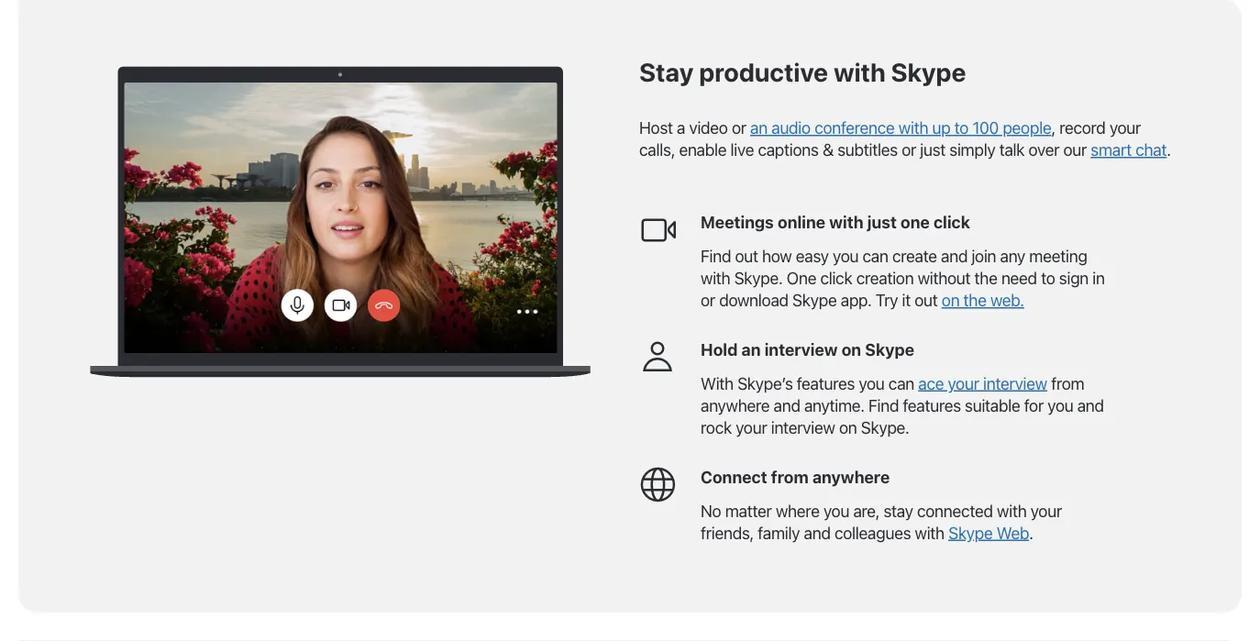 Task type: vqa. For each thing, say whether or not it's contained in the screenshot.
bottommost –
no



Task type: locate. For each thing, give the bounding box(es) containing it.
web
[[997, 523, 1030, 543]]


[[640, 466, 676, 503]]

with skype's features you can ace your interview
[[701, 374, 1048, 393]]

any
[[1001, 246, 1026, 266]]

skype. inside find out how easy you can create and join any meeting with skype. one click creation without the need to sign in or download skype app. try it out
[[735, 268, 783, 288]]


[[640, 339, 676, 376]]

find inside from anywhere and anytime. find features suitable for you and rock your interview on skype.
[[869, 396, 899, 415]]

connect from anywhere
[[701, 467, 890, 487]]

1 horizontal spatial features
[[903, 396, 961, 415]]

can left ace
[[889, 374, 915, 393]]

or inside the , record your calls, enable live captions & subtitles or just simply talk over our
[[902, 140, 917, 160]]

hold an interview on skype
[[701, 340, 915, 360]]

0 vertical spatial click
[[934, 213, 971, 232]]

on down without
[[942, 290, 960, 310]]

easy
[[796, 246, 829, 266]]

0 horizontal spatial click
[[821, 268, 853, 288]]

skype
[[892, 57, 967, 87], [793, 290, 837, 310], [866, 340, 915, 360], [949, 523, 993, 543]]

an right hold
[[742, 340, 761, 360]]

0 vertical spatial an
[[751, 118, 768, 138]]

1 vertical spatial out
[[915, 290, 938, 310]]

1 vertical spatial an
[[742, 340, 761, 360]]

skype inside find out how easy you can create and join any meeting with skype. one click creation without the need to sign in or download skype app. try it out
[[793, 290, 837, 310]]

anywhere up are,
[[813, 467, 890, 487]]

interview up skype's
[[765, 340, 838, 360]]

0 horizontal spatial skype.
[[735, 268, 783, 288]]

1 vertical spatial click
[[821, 268, 853, 288]]

from right ace your interview link
[[1052, 374, 1085, 393]]

0 horizontal spatial features
[[797, 374, 855, 393]]

for
[[1025, 396, 1044, 415]]

just left one
[[868, 213, 897, 232]]

ace
[[919, 374, 944, 393]]

the left the web.
[[964, 290, 987, 310]]

you inside from anywhere and anytime. find features suitable for you and rock your interview on skype.
[[1048, 396, 1074, 415]]

conference
[[815, 118, 895, 138]]

you
[[833, 246, 859, 266], [859, 374, 885, 393], [1048, 396, 1074, 415], [824, 501, 850, 521]]

0 vertical spatial anywhere
[[701, 396, 770, 415]]

and
[[941, 246, 968, 266], [774, 396, 801, 415], [1078, 396, 1105, 415], [804, 523, 831, 543]]

and down "where"
[[804, 523, 831, 543]]

0 vertical spatial from
[[1052, 374, 1085, 393]]

can
[[863, 246, 889, 266], [889, 374, 915, 393]]

an audio conference with up to 100 people link
[[751, 118, 1052, 138]]

on up with skype's features you can ace your interview on the bottom right of the page
[[842, 340, 862, 360]]

with
[[834, 57, 886, 87], [899, 118, 929, 138], [830, 213, 864, 232], [701, 268, 731, 288], [998, 501, 1027, 521], [915, 523, 945, 543]]

in
[[1093, 268, 1105, 288]]

0 vertical spatial the
[[975, 268, 998, 288]]

rock
[[701, 418, 732, 437]]

stay
[[884, 501, 914, 521]]

0 horizontal spatial or
[[701, 290, 716, 310]]

how
[[763, 246, 792, 266]]

skype down "connected"
[[949, 523, 993, 543]]

meetings online with just one click
[[701, 213, 971, 232]]

on the web. link
[[942, 290, 1025, 310]]

just down up
[[921, 140, 946, 160]]

captions
[[758, 140, 819, 160]]

skype. inside from anywhere and anytime. find features suitable for you and rock your interview on skype.
[[861, 418, 910, 437]]

or up live
[[732, 118, 747, 138]]

meeting
[[1030, 246, 1088, 266]]

or down an audio conference with up to 100 people link at the top
[[902, 140, 917, 160]]

click up app.
[[821, 268, 853, 288]]

0 vertical spatial .
[[1167, 140, 1172, 160]]

interview up for
[[984, 374, 1048, 393]]

to
[[955, 118, 969, 138], [1042, 268, 1056, 288]]

1 horizontal spatial click
[[934, 213, 971, 232]]

web.
[[991, 290, 1025, 310]]

click
[[934, 213, 971, 232], [821, 268, 853, 288]]

,
[[1052, 118, 1056, 138]]

1 vertical spatial interview
[[984, 374, 1048, 393]]

connect
[[701, 467, 768, 487]]

can up creation
[[863, 246, 889, 266]]

interview down anytime.
[[771, 418, 836, 437]]

0 vertical spatial to
[[955, 118, 969, 138]]

create
[[893, 246, 938, 266]]

2 vertical spatial on
[[840, 418, 857, 437]]

1 horizontal spatial from
[[1052, 374, 1085, 393]]

skype.
[[735, 268, 783, 288], [861, 418, 910, 437]]

find down meetings
[[701, 246, 732, 266]]

to down 'meeting'
[[1042, 268, 1056, 288]]

you right easy
[[833, 246, 859, 266]]

find
[[701, 246, 732, 266], [869, 396, 899, 415]]

1 vertical spatial to
[[1042, 268, 1056, 288]]

people
[[1003, 118, 1052, 138]]

1 vertical spatial skype.
[[861, 418, 910, 437]]

1 vertical spatial can
[[889, 374, 915, 393]]

skype web link
[[949, 523, 1030, 543]]

chat
[[1136, 140, 1167, 160]]

your up skype web .
[[1031, 501, 1063, 521]]

with down "connected"
[[915, 523, 945, 543]]

1 horizontal spatial find
[[869, 396, 899, 415]]

with up the download
[[701, 268, 731, 288]]

anywhere
[[701, 396, 770, 415], [813, 467, 890, 487]]

you right for
[[1048, 396, 1074, 415]]

skype down one
[[793, 290, 837, 310]]

&
[[823, 140, 834, 160]]

to inside find out how easy you can create and join any meeting with skype. one click creation without the need to sign in or download skype app. try it out
[[1042, 268, 1056, 288]]

1 horizontal spatial out
[[915, 290, 938, 310]]

features up anytime.
[[797, 374, 855, 393]]

skype. down with skype's features you can ace your interview on the bottom right of the page
[[861, 418, 910, 437]]

or
[[732, 118, 747, 138], [902, 140, 917, 160], [701, 290, 716, 310]]

1 vertical spatial .
[[1030, 523, 1034, 543]]

or left the download
[[701, 290, 716, 310]]

interview
[[765, 340, 838, 360], [984, 374, 1048, 393], [771, 418, 836, 437]]

friends,
[[701, 523, 754, 543]]

0 vertical spatial find
[[701, 246, 732, 266]]

0 horizontal spatial from
[[772, 467, 809, 487]]

your inside no matter where you are, stay connected with your friends, family and colleagues with
[[1031, 501, 1063, 521]]

1 vertical spatial find
[[869, 396, 899, 415]]

and inside find out how easy you can create and join any meeting with skype. one click creation without the need to sign in or download skype app. try it out
[[941, 246, 968, 266]]

talk
[[1000, 140, 1025, 160]]

1 horizontal spatial just
[[921, 140, 946, 160]]

1 vertical spatial the
[[964, 290, 987, 310]]

no matter where you are, stay connected with your friends, family and colleagues with
[[701, 501, 1063, 543]]

you left are,
[[824, 501, 850, 521]]

0 vertical spatial interview
[[765, 340, 838, 360]]

0 vertical spatial just
[[921, 140, 946, 160]]

.
[[1167, 140, 1172, 160], [1030, 523, 1034, 543]]

0 vertical spatial can
[[863, 246, 889, 266]]

on down anytime.
[[840, 418, 857, 437]]

family
[[758, 523, 800, 543]]

your right rock
[[736, 418, 768, 437]]

out right it
[[915, 290, 938, 310]]

0 vertical spatial out
[[735, 246, 759, 266]]

, record your calls, enable live captions & subtitles or just simply talk over our
[[640, 118, 1142, 160]]

connected
[[918, 501, 994, 521]]

up
[[933, 118, 951, 138]]

anywhere down 'with'
[[701, 396, 770, 415]]

from up "where"
[[772, 467, 809, 487]]

from
[[1052, 374, 1085, 393], [772, 467, 809, 487]]

smart chat link
[[1091, 140, 1167, 160]]

the
[[975, 268, 998, 288], [964, 290, 987, 310]]

skype. up the download
[[735, 268, 783, 288]]

0 vertical spatial skype.
[[735, 268, 783, 288]]

you up anytime.
[[859, 374, 885, 393]]

1 vertical spatial from
[[772, 467, 809, 487]]

find inside find out how easy you can create and join any meeting with skype. one click creation without the need to sign in or download skype app. try it out
[[701, 246, 732, 266]]

0 vertical spatial or
[[732, 118, 747, 138]]

2 horizontal spatial or
[[902, 140, 917, 160]]

and right for
[[1078, 396, 1105, 415]]

out left how
[[735, 246, 759, 266]]

0 horizontal spatial find
[[701, 246, 732, 266]]

you inside no matter where you are, stay connected with your friends, family and colleagues with
[[824, 501, 850, 521]]

out
[[735, 246, 759, 266], [915, 290, 938, 310]]

where
[[776, 501, 820, 521]]

an up live
[[751, 118, 768, 138]]

your
[[1110, 118, 1142, 138], [948, 374, 980, 393], [736, 418, 768, 437], [1031, 501, 1063, 521]]

features
[[797, 374, 855, 393], [903, 396, 961, 415]]

host
[[640, 118, 673, 138]]

1 horizontal spatial .
[[1167, 140, 1172, 160]]

0 horizontal spatial .
[[1030, 523, 1034, 543]]

simply
[[950, 140, 996, 160]]

features down ace
[[903, 396, 961, 415]]

and up without
[[941, 246, 968, 266]]

an
[[751, 118, 768, 138], [742, 340, 761, 360]]

stay productive with skype
[[640, 57, 967, 87]]

click right one
[[934, 213, 971, 232]]

0 horizontal spatial just
[[868, 213, 897, 232]]

the down join
[[975, 268, 998, 288]]

skype up up
[[892, 57, 967, 87]]

and inside no matter where you are, stay connected with your friends, family and colleagues with
[[804, 523, 831, 543]]

. for skype web .
[[1030, 523, 1034, 543]]

1 horizontal spatial anywhere
[[813, 467, 890, 487]]

find down with skype's features you can ace your interview on the bottom right of the page
[[869, 396, 899, 415]]

0 horizontal spatial anywhere
[[701, 396, 770, 415]]

it
[[902, 290, 911, 310]]

from inside from anywhere and anytime. find features suitable for you and rock your interview on skype.
[[1052, 374, 1085, 393]]

2 vertical spatial interview
[[771, 418, 836, 437]]

1 vertical spatial or
[[902, 140, 917, 160]]

1 horizontal spatial to
[[1042, 268, 1056, 288]]

can inside find out how easy you can create and join any meeting with skype. one click creation without the need to sign in or download skype app. try it out
[[863, 246, 889, 266]]

meetings
[[701, 213, 774, 232]]

try
[[876, 290, 899, 310]]

and down skype's
[[774, 396, 801, 415]]

anytime.
[[805, 396, 865, 415]]

1 vertical spatial features
[[903, 396, 961, 415]]

to right up
[[955, 118, 969, 138]]

download
[[720, 290, 789, 310]]

just
[[921, 140, 946, 160], [868, 213, 897, 232]]

0 vertical spatial features
[[797, 374, 855, 393]]

2 vertical spatial or
[[701, 290, 716, 310]]

your up smart chat link
[[1110, 118, 1142, 138]]

one
[[787, 268, 817, 288]]

1 horizontal spatial skype.
[[861, 418, 910, 437]]



Task type: describe. For each thing, give the bounding box(es) containing it.
with
[[701, 374, 734, 393]]

anywhere inside from anywhere and anytime. find features suitable for you and rock your interview on skype.
[[701, 396, 770, 415]]

matter
[[726, 501, 772, 521]]

1 vertical spatial on
[[842, 340, 862, 360]]

1 vertical spatial anywhere
[[813, 467, 890, 487]]

join
[[972, 246, 997, 266]]

app.
[[841, 290, 872, 310]]

your right ace
[[948, 374, 980, 393]]

need
[[1002, 268, 1038, 288]]

with right online
[[830, 213, 864, 232]]

with inside find out how easy you can create and join any meeting with skype. one click creation without the need to sign in or download skype app. try it out
[[701, 268, 731, 288]]

just inside the , record your calls, enable live captions & subtitles or just simply talk over our
[[921, 140, 946, 160]]

host a video or an audio conference with up to 100 people
[[640, 118, 1052, 138]]

live
[[731, 140, 754, 160]]

the inside find out how easy you can create and join any meeting with skype. one click creation without the need to sign in or download skype app. try it out
[[975, 268, 998, 288]]

with up conference
[[834, 57, 886, 87]]

. for smart chat .
[[1167, 140, 1172, 160]]

ace your interview link
[[919, 374, 1048, 393]]

record
[[1060, 118, 1106, 138]]

on inside from anywhere and anytime. find features suitable for you and rock your interview on skype.
[[840, 418, 857, 437]]

online
[[778, 213, 826, 232]]

calls,
[[640, 140, 675, 160]]

your inside the , record your calls, enable live captions & subtitles or just simply talk over our
[[1110, 118, 1142, 138]]

enable
[[679, 140, 727, 160]]

one
[[901, 213, 930, 232]]

1 vertical spatial just
[[868, 213, 897, 232]]

skype up with skype's features you can ace your interview on the bottom right of the page
[[866, 340, 915, 360]]

features inside from anywhere and anytime. find features suitable for you and rock your interview on skype.
[[903, 396, 961, 415]]

colleagues
[[835, 523, 911, 543]]

audio
[[772, 118, 811, 138]]

you inside find out how easy you can create and join any meeting with skype. one click creation without the need to sign in or download skype app. try it out
[[833, 246, 859, 266]]

interview inside from anywhere and anytime. find features suitable for you and rock your interview on skype.
[[771, 418, 836, 437]]

our
[[1064, 140, 1087, 160]]

smart
[[1091, 140, 1132, 160]]

without
[[918, 268, 971, 288]]

no
[[701, 501, 722, 521]]

find out how easy you can create and join any meeting with skype. one click creation without the need to sign in or download skype app. try it out
[[701, 246, 1105, 310]]

skype's
[[738, 374, 793, 393]]

sign
[[1060, 268, 1089, 288]]

smart chat .
[[1091, 140, 1172, 160]]

0 horizontal spatial out
[[735, 246, 759, 266]]


[[640, 212, 676, 248]]

0 vertical spatial on
[[942, 290, 960, 310]]

hold
[[701, 340, 738, 360]]

skype web .
[[949, 523, 1034, 543]]

your inside from anywhere and anytime. find features suitable for you and rock your interview on skype.
[[736, 418, 768, 437]]

are,
[[854, 501, 880, 521]]

1 horizontal spatial or
[[732, 118, 747, 138]]

click inside find out how easy you can create and join any meeting with skype. one click creation without the need to sign in or download skype app. try it out
[[821, 268, 853, 288]]

subtitles
[[838, 140, 898, 160]]

or inside find out how easy you can create and join any meeting with skype. one click creation without the need to sign in or download skype app. try it out
[[701, 290, 716, 310]]

100
[[973, 118, 999, 138]]

0 horizontal spatial to
[[955, 118, 969, 138]]

with left up
[[899, 118, 929, 138]]

stay
[[640, 57, 694, 87]]

from anywhere and anytime. find features suitable for you and rock your interview on skype.
[[701, 374, 1105, 437]]

on the web.
[[942, 290, 1025, 310]]

over
[[1029, 140, 1060, 160]]

video
[[690, 118, 728, 138]]

a
[[677, 118, 686, 138]]

productive
[[700, 57, 829, 87]]

creation
[[857, 268, 914, 288]]

with up web
[[998, 501, 1027, 521]]

suitable
[[965, 396, 1021, 415]]



